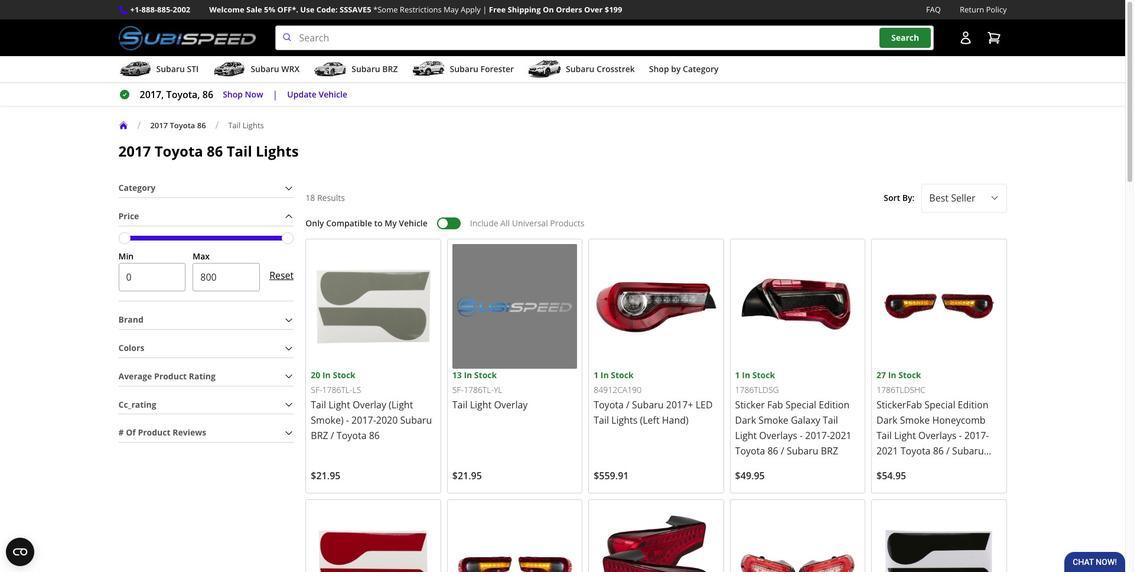 Task type: vqa. For each thing, say whether or not it's contained in the screenshot.
bottom management
no



Task type: locate. For each thing, give the bounding box(es) containing it.
/ down smoke)
[[331, 429, 334, 442]]

/ down honeycomb
[[947, 444, 950, 457]]

1 vertical spatial vehicle
[[399, 217, 428, 229]]

tail right galaxy
[[823, 414, 839, 427]]

tail down 13 at bottom
[[453, 398, 468, 411]]

brz inside dropdown button
[[383, 63, 398, 75]]

select... image
[[990, 193, 1000, 203]]

stock inside 13 in stock sf-1786tl-yl tail light overlay
[[475, 369, 497, 381]]

brand button
[[119, 311, 294, 329]]

- down honeycomb
[[960, 429, 963, 442]]

18
[[306, 192, 315, 203]]

stock up yl
[[475, 369, 497, 381]]

*some
[[374, 4, 398, 15]]

2017-
[[352, 414, 376, 427], [806, 429, 831, 442], [965, 429, 990, 442]]

0 vertical spatial toyota
[[170, 120, 195, 130]]

2 sf- from the left
[[453, 384, 464, 396]]

2017 down home icon
[[119, 141, 151, 161]]

search input field
[[275, 25, 934, 50]]

in inside 27 in stock 1786tldshc stickerfab special edition dark smoke honeycomb tail light overlays - 2017- 2021 toyota 86 / subaru brz
[[889, 369, 897, 381]]

edition up galaxy
[[819, 398, 850, 411]]

dark down stickerfab at the bottom right of the page
[[877, 414, 898, 427]]

subaru inside 27 in stock 1786tldshc stickerfab special edition dark smoke honeycomb tail light overlays - 2017- 2021 toyota 86 / subaru brz
[[953, 444, 985, 457]]

$559.91
[[594, 469, 629, 482]]

tail down shop now link
[[228, 120, 241, 130]]

2 overlays from the left
[[919, 429, 957, 442]]

1 horizontal spatial shop
[[649, 63, 669, 75]]

0 vertical spatial |
[[483, 4, 487, 15]]

1 special from the left
[[786, 398, 817, 411]]

free
[[489, 4, 506, 15]]

dark down sticker
[[736, 414, 757, 427]]

tail light overlay image
[[453, 244, 578, 369], [877, 505, 1002, 572]]

tail down tail lights
[[227, 141, 252, 161]]

in right 13 at bottom
[[464, 369, 472, 381]]

now
[[245, 89, 263, 100]]

1 horizontal spatial dark
[[877, 414, 898, 427]]

2 stock from the left
[[475, 369, 497, 381]]

vehicle
[[319, 89, 348, 100], [399, 217, 428, 229]]

special
[[786, 398, 817, 411], [925, 398, 956, 411]]

0 horizontal spatial $21.95
[[311, 469, 341, 482]]

13
[[453, 369, 462, 381]]

20
[[311, 369, 321, 381]]

1 stock from the left
[[333, 369, 356, 381]]

overlay inside the 20 in stock sf-1786tl-ls tail light overlay (light smoke) - 2017-2020 subaru brz / toyota 86
[[353, 398, 387, 411]]

sort by:
[[884, 192, 915, 203]]

2017 toyota 86
[[150, 120, 206, 130]]

0 horizontal spatial smoke
[[759, 414, 789, 427]]

2017,
[[140, 88, 164, 101]]

2 horizontal spatial -
[[960, 429, 963, 442]]

subaru left forester
[[450, 63, 479, 75]]

category
[[683, 63, 719, 75]]

stickerfab special edition dark smoke honeycomb tail light overlays - 2017-2021 toyota 86 / subaru brz image
[[877, 244, 1002, 369]]

1 horizontal spatial 2021
[[877, 444, 899, 457]]

- right smoke)
[[346, 414, 349, 427]]

1 vertical spatial shop
[[223, 89, 243, 100]]

3 stock from the left
[[611, 369, 634, 381]]

sf- down 20 on the left of page
[[311, 384, 322, 396]]

1 overlay from the left
[[353, 398, 387, 411]]

86 down honeycomb
[[934, 444, 945, 457]]

86 right the toyota,
[[203, 88, 213, 101]]

vehicle right my
[[399, 217, 428, 229]]

1 horizontal spatial edition
[[958, 398, 989, 411]]

/ down fab
[[781, 444, 785, 457]]

1
[[594, 369, 599, 381], [736, 369, 740, 381]]

1 up 1786tldsg
[[736, 369, 740, 381]]

0 horizontal spatial 2021
[[831, 429, 852, 442]]

home image
[[119, 121, 128, 130]]

shop left the by
[[649, 63, 669, 75]]

0 vertical spatial 2017
[[150, 120, 168, 130]]

special up honeycomb
[[925, 398, 956, 411]]

2017 toyota 86 tail lights
[[119, 141, 299, 161]]

/ inside 1 in stock 84912ca190 toyota / subaru 2017+ led tail lights (left hand)
[[627, 398, 630, 411]]

| right now
[[273, 88, 278, 101]]

policy
[[987, 4, 1008, 15]]

1 vertical spatial toyota
[[155, 141, 203, 161]]

welcome sale 5% off*. use code: sssave5
[[209, 4, 372, 15]]

0 horizontal spatial vehicle
[[319, 89, 348, 100]]

sf- inside 13 in stock sf-1786tl-yl tail light overlay
[[453, 384, 464, 396]]

product left rating on the bottom
[[154, 371, 187, 382]]

tail up smoke)
[[311, 398, 326, 411]]

my
[[385, 217, 397, 229]]

sticker fab special edition dark smoke galaxy tail light overlays - 2017-2021 toyota 86 / subaru brz image
[[736, 244, 861, 369]]

1 1786tl- from the left
[[322, 384, 353, 396]]

subaru left wrx on the left top
[[251, 63, 279, 75]]

0 horizontal spatial tail light overlay image
[[453, 244, 578, 369]]

1 edition from the left
[[819, 398, 850, 411]]

toyota down 2017 toyota 86 on the left of the page
[[155, 141, 203, 161]]

1786tl- for tail light overlay
[[464, 384, 494, 396]]

sf- for tail light overlay
[[453, 384, 464, 396]]

subaru up (left
[[632, 398, 664, 411]]

1 smoke from the left
[[759, 414, 789, 427]]

toyota down smoke)
[[337, 429, 367, 442]]

1 for toyota / subaru 2017+ led tail lights (left hand)
[[594, 369, 599, 381]]

search button
[[880, 28, 932, 48]]

0 horizontal spatial 1786tl-
[[322, 384, 353, 396]]

0 horizontal spatial overlays
[[760, 429, 798, 442]]

reset
[[270, 269, 294, 282]]

+1-888-885-2002
[[130, 4, 190, 15]]

1 horizontal spatial overlays
[[919, 429, 957, 442]]

sf- for tail light overlay (light smoke) - 2017-2020 subaru brz / toyota 86
[[311, 384, 322, 396]]

2017
[[150, 120, 168, 130], [119, 141, 151, 161]]

0 horizontal spatial 2017-
[[352, 414, 376, 427]]

spyder scion frs 12-16 / subaru brz 12-18 light bar (sequential turn signal) led tail lights - jdm red image
[[594, 505, 719, 572]]

86 down fab
[[768, 444, 779, 457]]

subaru left the sti
[[156, 63, 185, 75]]

1 horizontal spatial -
[[800, 429, 803, 442]]

sale
[[246, 4, 262, 15]]

/ inside 27 in stock 1786tldshc stickerfab special edition dark smoke honeycomb tail light overlays - 2017- 2021 toyota 86 / subaru brz
[[947, 444, 950, 457]]

1 $21.95 from the left
[[311, 469, 341, 482]]

in up 1786tldsg
[[743, 369, 751, 381]]

tail
[[228, 120, 241, 130], [227, 141, 252, 161], [311, 398, 326, 411], [453, 398, 468, 411], [594, 414, 609, 427], [823, 414, 839, 427], [877, 429, 892, 442]]

toyota
[[594, 398, 624, 411], [337, 429, 367, 442], [736, 444, 766, 457], [901, 444, 931, 457]]

1 up 84912ca190
[[594, 369, 599, 381]]

/ down 84912ca190
[[627, 398, 630, 411]]

0 vertical spatial product
[[154, 371, 187, 382]]

brz
[[383, 63, 398, 75], [311, 429, 328, 442], [821, 444, 839, 457], [877, 460, 895, 473]]

lights
[[243, 120, 264, 130], [256, 141, 299, 161], [612, 414, 638, 427]]

toyota
[[170, 120, 195, 130], [155, 141, 203, 161]]

use
[[300, 4, 315, 15]]

2 horizontal spatial 2017-
[[965, 429, 990, 442]]

product
[[154, 371, 187, 382], [138, 427, 171, 438]]

0 horizontal spatial shop
[[223, 89, 243, 100]]

1 horizontal spatial overlay
[[494, 398, 528, 411]]

1 inside 1 in stock 84912ca190 toyota / subaru 2017+ led tail lights (left hand)
[[594, 369, 599, 381]]

toyota down 84912ca190
[[594, 398, 624, 411]]

2021 inside 27 in stock 1786tldshc stickerfab special edition dark smoke honeycomb tail light overlays - 2017- 2021 toyota 86 / subaru brz
[[877, 444, 899, 457]]

shop inside dropdown button
[[649, 63, 669, 75]]

2017 for 2017 toyota 86
[[150, 120, 168, 130]]

|
[[483, 4, 487, 15], [273, 88, 278, 101]]

over
[[585, 4, 603, 15]]

stickerfab
[[877, 398, 923, 411]]

special inside 1 in stock 1786tldsg sticker fab special edition dark smoke galaxy tail light overlays - 2017-2021 toyota 86 / subaru brz
[[786, 398, 817, 411]]

2017 down 2017, on the top left
[[150, 120, 168, 130]]

1 horizontal spatial |
[[483, 4, 487, 15]]

2 1786tl- from the left
[[464, 384, 494, 396]]

Min text field
[[119, 263, 186, 292]]

1 sf- from the left
[[311, 384, 322, 396]]

sf- inside the 20 in stock sf-1786tl-ls tail light overlay (light smoke) - 2017-2020 subaru brz / toyota 86
[[311, 384, 322, 396]]

edition inside 1 in stock 1786tldsg sticker fab special edition dark smoke galaxy tail light overlays - 2017-2021 toyota 86 / subaru brz
[[819, 398, 850, 411]]

1786tl- inside 13 in stock sf-1786tl-yl tail light overlay
[[464, 384, 494, 396]]

tail inside 27 in stock 1786tldshc stickerfab special edition dark smoke honeycomb tail light overlays - 2017- 2021 toyota 86 / subaru brz
[[877, 429, 892, 442]]

1 overlays from the left
[[760, 429, 798, 442]]

4 stock from the left
[[753, 369, 776, 381]]

- inside 1 in stock 1786tldsg sticker fab special edition dark smoke galaxy tail light overlays - 2017-2021 toyota 86 / subaru brz
[[800, 429, 803, 442]]

by
[[672, 63, 681, 75]]

- down galaxy
[[800, 429, 803, 442]]

*some restrictions may apply | free shipping on orders over $199
[[374, 4, 623, 15]]

86 down 2020
[[369, 429, 380, 442]]

shop left now
[[223, 89, 243, 100]]

shipping
[[508, 4, 541, 15]]

2017 toyota 86 link
[[150, 120, 215, 130], [150, 120, 206, 130]]

in inside 1 in stock 1786tldsg sticker fab special edition dark smoke galaxy tail light overlays - 2017-2021 toyota 86 / subaru brz
[[743, 369, 751, 381]]

honeycomb
[[933, 414, 986, 427]]

5 in from the left
[[889, 369, 897, 381]]

tail down stickerfab at the bottom right of the page
[[877, 429, 892, 442]]

brz inside 27 in stock 1786tldshc stickerfab special edition dark smoke honeycomb tail light overlays - 2017- 2021 toyota 86 / subaru brz
[[877, 460, 895, 473]]

wrx
[[282, 63, 300, 75]]

edition
[[819, 398, 850, 411], [958, 398, 989, 411]]

sf- down 13 at bottom
[[453, 384, 464, 396]]

olm vl style / helix sequential red lens tail lights rc edition - 2013-2020 scion fr-s / subaru brz / toyota 86 image
[[736, 505, 861, 572]]

toyota up $54.95
[[901, 444, 931, 457]]

overlay down yl
[[494, 398, 528, 411]]

stock inside the 20 in stock sf-1786tl-ls tail light overlay (light smoke) - 2017-2020 subaru brz / toyota 86
[[333, 369, 356, 381]]

0 horizontal spatial special
[[786, 398, 817, 411]]

Select... button
[[922, 184, 1008, 213]]

0 horizontal spatial -
[[346, 414, 349, 427]]

stock up 1786tldshc
[[899, 369, 922, 381]]

subaru down honeycomb
[[953, 444, 985, 457]]

2 vertical spatial lights
[[612, 414, 638, 427]]

in for stickerfab special edition dark smoke honeycomb tail light overlays - 2017- 2021 toyota 86 / subaru brz
[[889, 369, 897, 381]]

overlays down honeycomb
[[919, 429, 957, 442]]

tail inside 1 in stock 84912ca190 toyota / subaru 2017+ led tail lights (left hand)
[[594, 414, 609, 427]]

0 horizontal spatial dark
[[736, 414, 757, 427]]

in right 20 on the left of page
[[323, 369, 331, 381]]

in up 84912ca190
[[601, 369, 609, 381]]

overlay inside 13 in stock sf-1786tl-yl tail light overlay
[[494, 398, 528, 411]]

tail lights link
[[228, 120, 274, 130]]

in right 27
[[889, 369, 897, 381]]

1 horizontal spatial 1
[[736, 369, 740, 381]]

special up galaxy
[[786, 398, 817, 411]]

$21.95 for tail light overlay (light smoke) - 2017-2020 subaru brz / toyota 86
[[311, 469, 341, 482]]

1 vertical spatial product
[[138, 427, 171, 438]]

stock up ls
[[333, 369, 356, 381]]

return
[[960, 4, 985, 15]]

dark
[[736, 414, 757, 427], [877, 414, 898, 427]]

stock inside 27 in stock 1786tldshc stickerfab special edition dark smoke honeycomb tail light overlays - 2017- 2021 toyota 86 / subaru brz
[[899, 369, 922, 381]]

0 horizontal spatial sf-
[[311, 384, 322, 396]]

stock inside 1 in stock 84912ca190 toyota / subaru 2017+ led tail lights (left hand)
[[611, 369, 634, 381]]

faq link
[[927, 4, 942, 16]]

average product rating button
[[119, 368, 294, 386]]

2017, toyota, 86
[[140, 88, 213, 101]]

2 $21.95 from the left
[[453, 469, 482, 482]]

27 in stock 1786tldshc stickerfab special edition dark smoke honeycomb tail light overlays - 2017- 2021 toyota 86 / subaru brz
[[877, 369, 990, 473]]

subaru sti
[[156, 63, 199, 75]]

stock for /
[[611, 369, 634, 381]]

toyota inside 1 in stock 84912ca190 toyota / subaru 2017+ led tail lights (left hand)
[[594, 398, 624, 411]]

lights down now
[[243, 120, 264, 130]]

in inside the 20 in stock sf-1786tl-ls tail light overlay (light smoke) - 2017-2020 subaru brz / toyota 86
[[323, 369, 331, 381]]

dark inside 1 in stock 1786tldsg sticker fab special edition dark smoke galaxy tail light overlays - 2017-2021 toyota 86 / subaru brz
[[736, 414, 757, 427]]

lights left (left
[[612, 414, 638, 427]]

toyota / subaru 2017+ led tail lights (left hand) image
[[594, 244, 719, 369]]

+1-
[[130, 4, 142, 15]]

stock inside 1 in stock 1786tldsg sticker fab special edition dark smoke galaxy tail light overlays - 2017-2021 toyota 86 / subaru brz
[[753, 369, 776, 381]]

product inside dropdown button
[[154, 371, 187, 382]]

light
[[329, 398, 350, 411], [470, 398, 492, 411], [736, 429, 757, 442], [895, 429, 917, 442]]

tail down 84912ca190
[[594, 414, 609, 427]]

stock for fab
[[753, 369, 776, 381]]

off*.
[[278, 4, 299, 15]]

stock for yl
[[475, 369, 497, 381]]

1 vertical spatial |
[[273, 88, 278, 101]]

$49.95
[[736, 469, 765, 482]]

vehicle inside button
[[319, 89, 348, 100]]

1 horizontal spatial smoke
[[901, 414, 931, 427]]

0 vertical spatial vehicle
[[319, 89, 348, 100]]

tail light overlay (light smoke) - 2017-2020 subaru brz / toyota 86 image
[[311, 244, 436, 369]]

(light
[[389, 398, 413, 411]]

product right of
[[138, 427, 171, 438]]

1 inside 1 in stock 1786tldsg sticker fab special edition dark smoke galaxy tail light overlays - 2017-2021 toyota 86 / subaru brz
[[736, 369, 740, 381]]

1 vertical spatial 2017
[[119, 141, 151, 161]]

2 in from the left
[[464, 369, 472, 381]]

1 horizontal spatial sf-
[[453, 384, 464, 396]]

smoke down fab
[[759, 414, 789, 427]]

1786tl- for tail light overlay (light smoke) - 2017-2020 subaru brz / toyota 86
[[322, 384, 353, 396]]

price button
[[119, 207, 294, 226]]

1 vertical spatial lights
[[256, 141, 299, 161]]

of
[[126, 427, 136, 438]]

shop for shop now
[[223, 89, 243, 100]]

galaxy
[[791, 414, 821, 427]]

1 horizontal spatial 2017-
[[806, 429, 831, 442]]

in inside 1 in stock 84912ca190 toyota / subaru 2017+ led tail lights (left hand)
[[601, 369, 609, 381]]

2 dark from the left
[[877, 414, 898, 427]]

reviews
[[173, 427, 206, 438]]

hand)
[[662, 414, 689, 427]]

cc_rating
[[119, 399, 156, 410]]

1 dark from the left
[[736, 414, 757, 427]]

2 edition from the left
[[958, 398, 989, 411]]

5 stock from the left
[[899, 369, 922, 381]]

3 in from the left
[[601, 369, 609, 381]]

light inside 1 in stock 1786tldsg sticker fab special edition dark smoke galaxy tail light overlays - 2017-2021 toyota 86 / subaru brz
[[736, 429, 757, 442]]

2 smoke from the left
[[901, 414, 931, 427]]

max
[[193, 250, 210, 262]]

stock
[[333, 369, 356, 381], [475, 369, 497, 381], [611, 369, 634, 381], [753, 369, 776, 381], [899, 369, 922, 381]]

(left
[[640, 414, 660, 427]]

overlay down ls
[[353, 398, 387, 411]]

button image
[[959, 31, 973, 45]]

0 horizontal spatial 1
[[594, 369, 599, 381]]

0 horizontal spatial edition
[[819, 398, 850, 411]]

-
[[346, 414, 349, 427], [800, 429, 803, 442], [960, 429, 963, 442]]

toyota down the toyota,
[[170, 120, 195, 130]]

2021
[[831, 429, 852, 442], [877, 444, 899, 457]]

category
[[119, 182, 156, 193]]

toyota up '$49.95'
[[736, 444, 766, 457]]

2017- down ls
[[352, 414, 376, 427]]

2017 for 2017 toyota 86 tail lights
[[119, 141, 151, 161]]

2 overlay from the left
[[494, 398, 528, 411]]

a subaru sti thumbnail image image
[[119, 60, 152, 78]]

1 1 from the left
[[594, 369, 599, 381]]

shop for shop by category
[[649, 63, 669, 75]]

1 horizontal spatial 1786tl-
[[464, 384, 494, 396]]

tail light overlay (red) - 2017-2020 subaru brz / toyota 86 image
[[311, 505, 436, 572]]

4 in from the left
[[743, 369, 751, 381]]

1 horizontal spatial $21.95
[[453, 469, 482, 482]]

0 vertical spatial tail light overlay image
[[453, 244, 578, 369]]

$21.95
[[311, 469, 341, 482], [453, 469, 482, 482]]

1 vertical spatial 2021
[[877, 444, 899, 457]]

shop by category
[[649, 63, 719, 75]]

1 horizontal spatial special
[[925, 398, 956, 411]]

2017 toyota 86 link down the 2017, toyota, 86
[[150, 120, 206, 130]]

0 horizontal spatial overlay
[[353, 398, 387, 411]]

stock up 84912ca190
[[611, 369, 634, 381]]

0 vertical spatial 2021
[[831, 429, 852, 442]]

in inside 13 in stock sf-1786tl-yl tail light overlay
[[464, 369, 472, 381]]

open widget image
[[6, 538, 34, 566]]

0 vertical spatial shop
[[649, 63, 669, 75]]

2017- down honeycomb
[[965, 429, 990, 442]]

1 in from the left
[[323, 369, 331, 381]]

smoke down stickerfab at the bottom right of the page
[[901, 414, 931, 427]]

edition up honeycomb
[[958, 398, 989, 411]]

subaru inside 1 in stock 84912ca190 toyota / subaru 2017+ led tail lights (left hand)
[[632, 398, 664, 411]]

tail inside 1 in stock 1786tldsg sticker fab special edition dark smoke galaxy tail light overlays - 2017-2021 toyota 86 / subaru brz
[[823, 414, 839, 427]]

| left free
[[483, 4, 487, 15]]

overlays down fab
[[760, 429, 798, 442]]

2 special from the left
[[925, 398, 956, 411]]

subaru down galaxy
[[787, 444, 819, 457]]

ls
[[353, 384, 361, 396]]

brz inside the 20 in stock sf-1786tl-ls tail light overlay (light smoke) - 2017-2020 subaru brz / toyota 86
[[311, 429, 328, 442]]

lights down tail lights link
[[256, 141, 299, 161]]

subaru down (light
[[401, 414, 432, 427]]

stock up 1786tldsg
[[753, 369, 776, 381]]

1786tl- inside the 20 in stock sf-1786tl-ls tail light overlay (light smoke) - 2017-2020 subaru brz / toyota 86
[[322, 384, 353, 396]]

toyota for 2017 toyota 86 tail lights
[[155, 141, 203, 161]]

2 1 from the left
[[736, 369, 740, 381]]

1 vertical spatial tail light overlay image
[[877, 505, 1002, 572]]

2017- down galaxy
[[806, 429, 831, 442]]

vehicle down a subaru brz thumbnail image
[[319, 89, 348, 100]]



Task type: describe. For each thing, give the bounding box(es) containing it.
shop now link
[[223, 88, 263, 101]]

subaru brz
[[352, 63, 398, 75]]

sort
[[884, 192, 901, 203]]

faq
[[927, 4, 942, 15]]

yl
[[494, 384, 503, 396]]

subaru forester
[[450, 63, 514, 75]]

rating
[[189, 371, 216, 382]]

sticker
[[736, 398, 765, 411]]

0 vertical spatial lights
[[243, 120, 264, 130]]

- inside 27 in stock 1786tldshc stickerfab special edition dark smoke honeycomb tail light overlays - 2017- 2021 toyota 86 / subaru brz
[[960, 429, 963, 442]]

light inside the 20 in stock sf-1786tl-ls tail light overlay (light smoke) - 2017-2020 subaru brz / toyota 86
[[329, 398, 350, 411]]

overlay for tail light overlay (light smoke) - 2017-2020 subaru brz / toyota 86
[[353, 398, 387, 411]]

shop now
[[223, 89, 263, 100]]

overlay for tail light overlay
[[494, 398, 528, 411]]

subaru inside "dropdown button"
[[156, 63, 185, 75]]

average product rating
[[119, 371, 216, 382]]

crosstrek
[[597, 63, 635, 75]]

Max text field
[[193, 263, 260, 292]]

only
[[306, 217, 324, 229]]

subaru inside 1 in stock 1786tldsg sticker fab special edition dark smoke galaxy tail light overlays - 2017-2021 toyota 86 / subaru brz
[[787, 444, 819, 457]]

shop by category button
[[649, 59, 719, 82]]

subaru right a subaru brz thumbnail image
[[352, 63, 380, 75]]

special inside 27 in stock 1786tldshc stickerfab special edition dark smoke honeycomb tail light overlays - 2017- 2021 toyota 86 / subaru brz
[[925, 398, 956, 411]]

sti
[[187, 63, 199, 75]]

2002
[[173, 4, 190, 15]]

brand
[[119, 314, 144, 325]]

minimum slider
[[119, 232, 130, 244]]

stock for special
[[899, 369, 922, 381]]

cc_rating button
[[119, 396, 294, 414]]

tail inside 13 in stock sf-1786tl-yl tail light overlay
[[453, 398, 468, 411]]

subaru sti button
[[119, 59, 199, 82]]

price
[[119, 210, 139, 222]]

category button
[[119, 179, 294, 197]]

20 in stock sf-1786tl-ls tail light overlay (light smoke) - 2017-2020 subaru brz / toyota 86
[[311, 369, 432, 442]]

1 in stock 1786tldsg sticker fab special edition dark smoke galaxy tail light overlays - 2017-2021 toyota 86 / subaru brz
[[736, 369, 852, 457]]

stickerfab special edition dark smoke carbon fiber tail light overlays - 2017-2021 toyota 86 / subaru brz image
[[453, 505, 578, 572]]

edition inside 27 in stock 1786tldshc stickerfab special edition dark smoke honeycomb tail light overlays - 2017- 2021 toyota 86 / subaru brz
[[958, 398, 989, 411]]

only compatible to my vehicle
[[306, 217, 428, 229]]

/ right home icon
[[137, 119, 141, 132]]

subaru forester button
[[412, 59, 514, 82]]

1 for sticker fab special edition dark smoke galaxy tail light overlays - 2017-2021 toyota 86 / subaru brz
[[736, 369, 740, 381]]

return policy link
[[960, 4, 1008, 16]]

1 in stock 84912ca190 toyota / subaru 2017+ led tail lights (left hand)
[[594, 369, 713, 427]]

colors button
[[119, 339, 294, 358]]

$199
[[605, 4, 623, 15]]

led
[[696, 398, 713, 411]]

overlays inside 27 in stock 1786tldshc stickerfab special edition dark smoke honeycomb tail light overlays - 2017- 2021 toyota 86 / subaru brz
[[919, 429, 957, 442]]

0 horizontal spatial |
[[273, 88, 278, 101]]

+1-888-885-2002 link
[[130, 4, 190, 16]]

$54.95
[[877, 469, 907, 482]]

# of product reviews button
[[119, 424, 294, 442]]

light inside 13 in stock sf-1786tl-yl tail light overlay
[[470, 398, 492, 411]]

- inside the 20 in stock sf-1786tl-ls tail light overlay (light smoke) - 2017-2020 subaru brz / toyota 86
[[346, 414, 349, 427]]

subaru crosstrek
[[566, 63, 635, 75]]

subaru wrx button
[[213, 59, 300, 82]]

/ inside 1 in stock 1786tldsg sticker fab special edition dark smoke galaxy tail light overlays - 2017-2021 toyota 86 / subaru brz
[[781, 444, 785, 457]]

# of product reviews
[[119, 427, 206, 438]]

888-
[[142, 4, 157, 15]]

light inside 27 in stock 1786tldshc stickerfab special edition dark smoke honeycomb tail light overlays - 2017- 2021 toyota 86 / subaru brz
[[895, 429, 917, 442]]

smoke inside 27 in stock 1786tldshc stickerfab special edition dark smoke honeycomb tail light overlays - 2017- 2021 toyota 86 / subaru brz
[[901, 414, 931, 427]]

results
[[317, 192, 345, 203]]

in for toyota / subaru 2017+ led tail lights (left hand)
[[601, 369, 609, 381]]

a subaru brz thumbnail image image
[[314, 60, 347, 78]]

update vehicle button
[[287, 88, 348, 101]]

13 in stock sf-1786tl-yl tail light overlay
[[453, 369, 528, 411]]

orders
[[556, 4, 583, 15]]

2021 inside 1 in stock 1786tldsg sticker fab special edition dark smoke galaxy tail light overlays - 2017-2021 toyota 86 / subaru brz
[[831, 429, 852, 442]]

to
[[375, 217, 383, 229]]

subaru left crosstrek
[[566, 63, 595, 75]]

2017 toyota 86 link down the toyota,
[[150, 120, 215, 130]]

by:
[[903, 192, 915, 203]]

5%
[[264, 4, 276, 15]]

maximum slider
[[282, 232, 294, 244]]

all
[[501, 217, 510, 229]]

toyota for 2017 toyota 86
[[170, 120, 195, 130]]

subaru inside the 20 in stock sf-1786tl-ls tail light overlay (light smoke) - 2017-2020 subaru brz / toyota 86
[[401, 414, 432, 427]]

86 up category dropdown button
[[207, 141, 223, 161]]

subaru crosstrek button
[[528, 59, 635, 82]]

86 inside 27 in stock 1786tldshc stickerfab special edition dark smoke honeycomb tail light overlays - 2017- 2021 toyota 86 / subaru brz
[[934, 444, 945, 457]]

colors
[[119, 342, 144, 354]]

dark inside 27 in stock 1786tldshc stickerfab special edition dark smoke honeycomb tail light overlays - 2017- 2021 toyota 86 / subaru brz
[[877, 414, 898, 427]]

brz inside 1 in stock 1786tldsg sticker fab special edition dark smoke galaxy tail light overlays - 2017-2021 toyota 86 / subaru brz
[[821, 444, 839, 457]]

1 horizontal spatial vehicle
[[399, 217, 428, 229]]

in for tail light overlay (light smoke) - 2017-2020 subaru brz / toyota 86
[[323, 369, 331, 381]]

include
[[470, 217, 499, 229]]

sssave5
[[340, 4, 372, 15]]

on
[[543, 4, 554, 15]]

2020
[[376, 414, 398, 427]]

average
[[119, 371, 152, 382]]

subaru wrx
[[251, 63, 300, 75]]

86 inside the 20 in stock sf-1786tl-ls tail light overlay (light smoke) - 2017-2020 subaru brz / toyota 86
[[369, 429, 380, 442]]

reset button
[[270, 262, 294, 290]]

smoke)
[[311, 414, 344, 427]]

2017- inside 27 in stock 1786tldshc stickerfab special edition dark smoke honeycomb tail light overlays - 2017- 2021 toyota 86 / subaru brz
[[965, 429, 990, 442]]

toyota inside 1 in stock 1786tldsg sticker fab special edition dark smoke galaxy tail light overlays - 2017-2021 toyota 86 / subaru brz
[[736, 444, 766, 457]]

18 results
[[306, 192, 345, 203]]

subispeed logo image
[[119, 25, 256, 50]]

toyota inside the 20 in stock sf-1786tl-ls tail light overlay (light smoke) - 2017-2020 subaru brz / toyota 86
[[337, 429, 367, 442]]

product inside dropdown button
[[138, 427, 171, 438]]

a subaru wrx thumbnail image image
[[213, 60, 246, 78]]

subaru brz button
[[314, 59, 398, 82]]

$21.95 for tail light overlay
[[453, 469, 482, 482]]

in for tail light overlay
[[464, 369, 472, 381]]

stock for ls
[[333, 369, 356, 381]]

/ inside the 20 in stock sf-1786tl-ls tail light overlay (light smoke) - 2017-2020 subaru brz / toyota 86
[[331, 429, 334, 442]]

universal
[[512, 217, 548, 229]]

in for sticker fab special edition dark smoke galaxy tail light overlays - 2017-2021 toyota 86 / subaru brz
[[743, 369, 751, 381]]

products
[[550, 217, 585, 229]]

restrictions
[[400, 4, 442, 15]]

fab
[[768, 398, 784, 411]]

smoke inside 1 in stock 1786tldsg sticker fab special edition dark smoke galaxy tail light overlays - 2017-2021 toyota 86 / subaru brz
[[759, 414, 789, 427]]

toyota,
[[166, 88, 200, 101]]

code:
[[317, 4, 338, 15]]

update
[[287, 89, 317, 100]]

86 inside 1 in stock 1786tldsg sticker fab special edition dark smoke galaxy tail light overlays - 2017-2021 toyota 86 / subaru brz
[[768, 444, 779, 457]]

overlays inside 1 in stock 1786tldsg sticker fab special edition dark smoke galaxy tail light overlays - 2017-2021 toyota 86 / subaru brz
[[760, 429, 798, 442]]

may
[[444, 4, 459, 15]]

a subaru forester thumbnail image image
[[412, 60, 445, 78]]

86 up 2017 toyota 86 tail lights
[[197, 120, 206, 130]]

lights inside 1 in stock 84912ca190 toyota / subaru 2017+ led tail lights (left hand)
[[612, 414, 638, 427]]

tail inside the 20 in stock sf-1786tl-ls tail light overlay (light smoke) - 2017-2020 subaru brz / toyota 86
[[311, 398, 326, 411]]

toyota inside 27 in stock 1786tldshc stickerfab special edition dark smoke honeycomb tail light overlays - 2017- 2021 toyota 86 / subaru brz
[[901, 444, 931, 457]]

apply
[[461, 4, 481, 15]]

2017- inside 1 in stock 1786tldsg sticker fab special edition dark smoke galaxy tail light overlays - 2017-2021 toyota 86 / subaru brz
[[806, 429, 831, 442]]

compatible
[[326, 217, 372, 229]]

/ up 2017 toyota 86 tail lights
[[215, 119, 219, 132]]

1786tldsg
[[736, 384, 779, 396]]

2017- inside the 20 in stock sf-1786tl-ls tail light overlay (light smoke) - 2017-2020 subaru brz / toyota 86
[[352, 414, 376, 427]]

1 horizontal spatial tail light overlay image
[[877, 505, 1002, 572]]

a subaru crosstrek thumbnail image image
[[528, 60, 562, 78]]

include all universal products
[[470, 217, 585, 229]]

tail lights
[[228, 120, 264, 130]]

885-
[[157, 4, 173, 15]]



